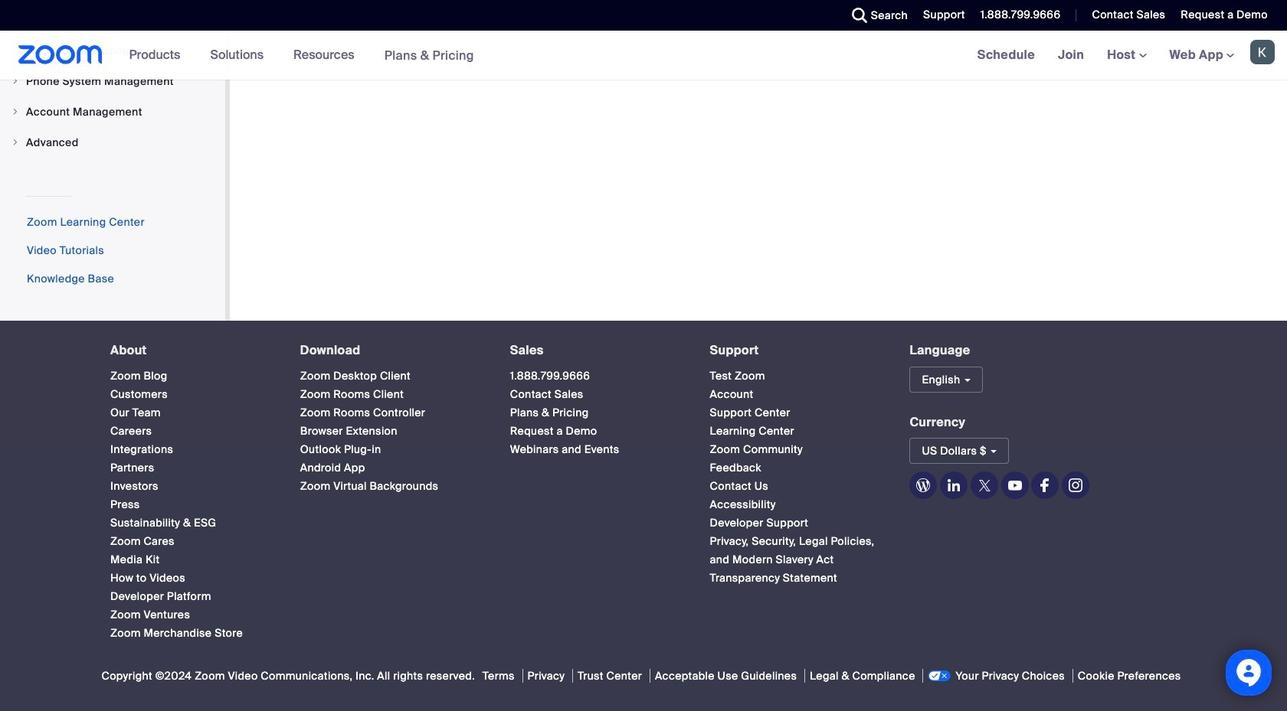 Task type: locate. For each thing, give the bounding box(es) containing it.
admin menu menu
[[0, 0, 225, 159]]

menu item
[[0, 67, 225, 96], [0, 97, 225, 126], [0, 128, 225, 157]]

2 heading from the left
[[300, 344, 482, 357]]

0 vertical spatial menu item
[[0, 67, 225, 96]]

zoom logo image
[[18, 45, 102, 64]]

heading
[[110, 344, 273, 357], [300, 344, 482, 357], [510, 344, 682, 357], [710, 344, 882, 357]]

4 heading from the left
[[710, 344, 882, 357]]

2 vertical spatial right image
[[11, 138, 20, 147]]

2 vertical spatial menu item
[[0, 128, 225, 157]]

right image
[[11, 77, 20, 86], [11, 107, 20, 116], [11, 138, 20, 147]]

1 vertical spatial right image
[[11, 107, 20, 116]]

1 menu item from the top
[[0, 67, 225, 96]]

1 vertical spatial menu item
[[0, 97, 225, 126]]

main content main content
[[230, 0, 1287, 321]]

banner
[[0, 31, 1287, 80]]

1 heading from the left
[[110, 344, 273, 357]]

3 heading from the left
[[510, 344, 682, 357]]

0 vertical spatial right image
[[11, 77, 20, 86]]



Task type: vqa. For each thing, say whether or not it's contained in the screenshot.
third HEADING from the right
yes



Task type: describe. For each thing, give the bounding box(es) containing it.
3 right image from the top
[[11, 138, 20, 147]]

2 menu item from the top
[[0, 97, 225, 126]]

1 right image from the top
[[11, 77, 20, 86]]

profile picture image
[[1250, 40, 1275, 64]]

product information navigation
[[118, 31, 486, 80]]

meetings navigation
[[966, 31, 1287, 80]]

3 menu item from the top
[[0, 128, 225, 157]]

2 right image from the top
[[11, 107, 20, 116]]



